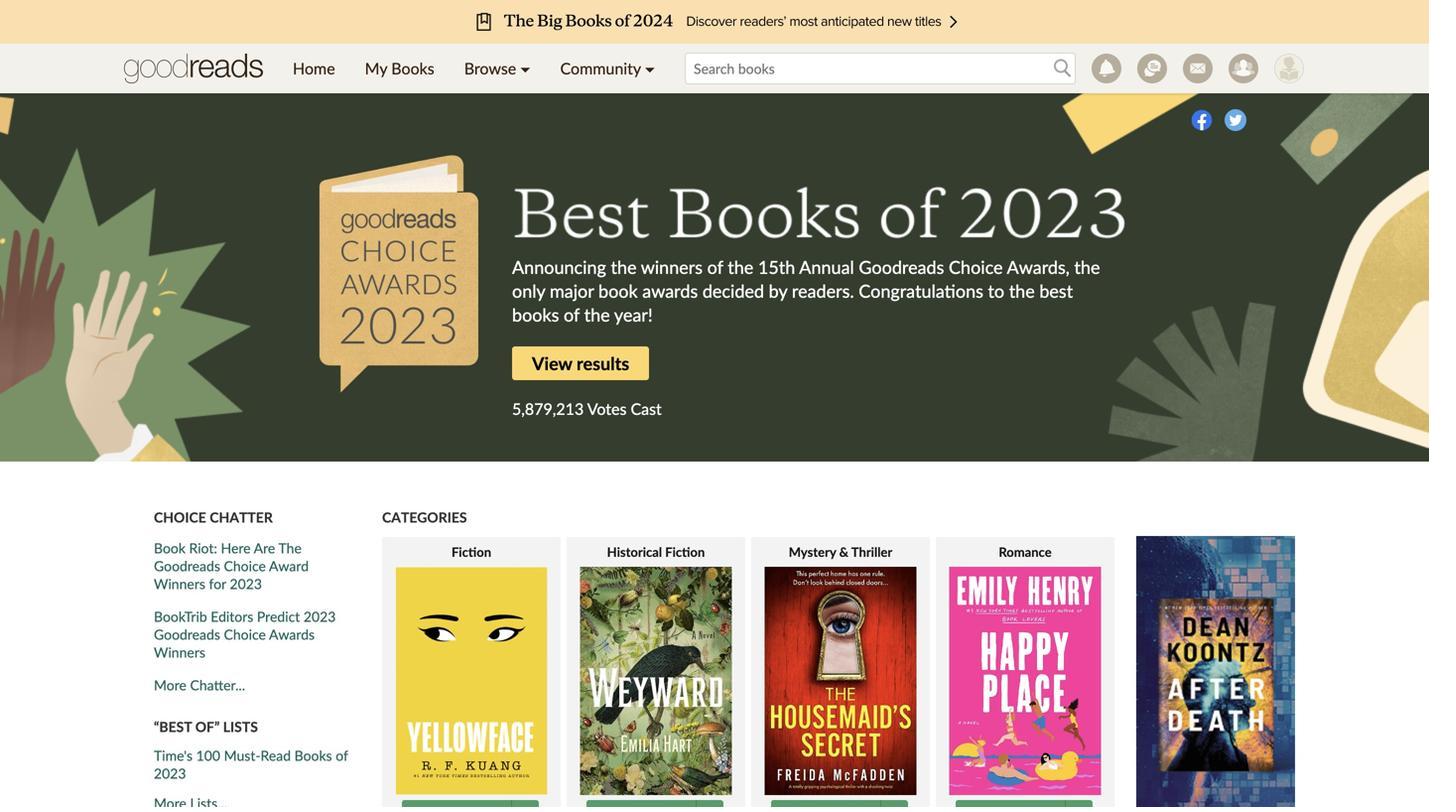 Task type: vqa. For each thing, say whether or not it's contained in the screenshot.
readers.
yes



Task type: describe. For each thing, give the bounding box(es) containing it.
goodreads inside booktrib editors predict 2023 goodreads choice awards winners
[[154, 626, 220, 643]]

share on facebook image
[[1191, 109, 1213, 131]]

chatter
[[210, 509, 273, 526]]

happy place image
[[950, 567, 1102, 795]]

romance
[[999, 544, 1052, 560]]

cast
[[631, 399, 662, 418]]

home
[[293, 59, 335, 78]]

the housemaid's secret (the housemaid, #2) image
[[765, 567, 917, 795]]

time's 100 must-read books of 2023 link
[[154, 747, 348, 782]]

my
[[365, 59, 387, 78]]

the up book
[[611, 256, 637, 278]]

results
[[577, 352, 630, 374]]

mystery & thriller link
[[752, 543, 930, 795]]

booktrib editors predict 2023 goodreads choice awards winners link
[[154, 608, 336, 661]]

2023 inside time's 100 must-read books of 2023
[[154, 765, 186, 782]]

the up decided
[[728, 256, 754, 278]]

romance link
[[936, 543, 1115, 795]]

the
[[278, 540, 302, 557]]

to
[[988, 280, 1005, 302]]

of inside time's 100 must-read books of 2023
[[336, 747, 348, 764]]

annual
[[799, 256, 855, 278]]

choice inside book riot: here are the goodreads choice award winners for 2023
[[224, 558, 266, 574]]

time's 100 must-read books of 2023
[[154, 747, 348, 782]]

winners
[[641, 256, 703, 278]]

&
[[840, 544, 849, 560]]

2023 inside booktrib editors predict 2023 goodreads choice awards winners
[[304, 608, 336, 625]]

community ▾
[[560, 59, 655, 78]]

readers.
[[792, 280, 854, 302]]

community
[[560, 59, 641, 78]]

goodreads inside book riot: here are the goodreads choice award winners for 2023
[[154, 558, 220, 574]]

booktrib editors predict 2023 goodreads choice awards winners
[[154, 608, 336, 661]]

historical
[[607, 544, 662, 560]]

award
[[269, 558, 309, 574]]

weyward image
[[580, 567, 732, 795]]

winners inside booktrib editors predict 2023 goodreads choice awards winners
[[154, 644, 205, 661]]

riot:
[[189, 540, 217, 557]]

fiction link
[[382, 543, 561, 795]]

masthead text image
[[512, 185, 1131, 252]]

more chatter... link
[[154, 676, 362, 694]]

the right awards,
[[1075, 256, 1101, 278]]

are
[[254, 540, 275, 557]]

▾ for browse ▾
[[521, 59, 531, 78]]

mystery
[[789, 544, 836, 560]]

lists
[[223, 718, 258, 735]]

by
[[769, 280, 788, 302]]

"best of" lists
[[154, 718, 258, 735]]

5,879,213 votes cast
[[512, 399, 662, 418]]

community ▾ button
[[546, 44, 670, 93]]

browse
[[464, 59, 516, 78]]

view results link
[[512, 346, 650, 380]]

the down book
[[584, 304, 610, 326]]

book
[[599, 280, 638, 302]]

fiction inside the fiction link
[[452, 544, 491, 560]]

notifications image
[[1092, 54, 1122, 83]]

books inside time's 100 must-read books of 2023
[[294, 747, 332, 764]]

predict
[[257, 608, 300, 625]]

editors
[[211, 608, 253, 625]]

15th
[[758, 256, 796, 278]]

the right to
[[1009, 280, 1035, 302]]

menu containing home
[[278, 44, 670, 93]]



Task type: locate. For each thing, give the bounding box(es) containing it.
goodreads
[[859, 256, 945, 278], [154, 558, 220, 574], [154, 626, 220, 643]]

▾ inside browse ▾ popup button
[[521, 59, 531, 78]]

booktrib
[[154, 608, 207, 625]]

0 horizontal spatial 2023
[[154, 765, 186, 782]]

year!
[[614, 304, 653, 326]]

2023 up awards
[[304, 608, 336, 625]]

Search for books to add to your shelves search field
[[685, 53, 1076, 84]]

▾ right browse
[[521, 59, 531, 78]]

historical fiction link
[[567, 543, 746, 795]]

books
[[512, 304, 559, 326]]

2 horizontal spatial 2023
[[304, 608, 336, 625]]

winners up booktrib
[[154, 575, 205, 592]]

book
[[154, 540, 186, 557]]

"best
[[154, 718, 192, 735]]

here
[[221, 540, 251, 557]]

1 vertical spatial of
[[564, 304, 580, 326]]

books
[[391, 59, 435, 78], [294, 747, 332, 764]]

winners up more
[[154, 644, 205, 661]]

1 vertical spatial 2023
[[304, 608, 336, 625]]

the
[[611, 256, 637, 278], [728, 256, 754, 278], [1075, 256, 1101, 278], [1009, 280, 1035, 302], [584, 304, 610, 326]]

winners
[[154, 575, 205, 592], [154, 644, 205, 661]]

2 horizontal spatial of
[[708, 256, 723, 278]]

goodreads down booktrib
[[154, 626, 220, 643]]

for
[[209, 575, 226, 592]]

5,879,213
[[512, 399, 584, 418]]

0 vertical spatial of
[[708, 256, 723, 278]]

books right my
[[391, 59, 435, 78]]

▾ for community ▾
[[645, 59, 655, 78]]

historical fiction
[[607, 544, 705, 560]]

share on twitter image
[[1225, 109, 1247, 131]]

my books link
[[350, 44, 449, 93]]

1 horizontal spatial 2023
[[230, 575, 262, 592]]

1 horizontal spatial books
[[391, 59, 435, 78]]

inbox image
[[1183, 54, 1213, 83]]

major
[[550, 280, 594, 302]]

2 winners from the top
[[154, 644, 205, 661]]

categories
[[382, 509, 467, 526]]

browse ▾ button
[[449, 44, 546, 93]]

2 vertical spatial goodreads
[[154, 626, 220, 643]]

of"
[[195, 718, 220, 735]]

2023 inside book riot: here are the goodreads choice award winners for 2023
[[230, 575, 262, 592]]

▾
[[521, 59, 531, 78], [645, 59, 655, 78]]

0 vertical spatial goodreads
[[859, 256, 945, 278]]

2 fiction from the left
[[665, 544, 705, 560]]

book riot: here are the goodreads choice award winners for 2023
[[154, 540, 309, 592]]

friend requests image
[[1229, 54, 1259, 83]]

1 vertical spatial winners
[[154, 644, 205, 661]]

book riot: here are the goodreads choice award winners for 2023 link
[[154, 540, 309, 592]]

choice up to
[[949, 256, 1003, 278]]

thriller
[[852, 544, 893, 560]]

congratulations
[[859, 280, 984, 302]]

choice down editors
[[224, 626, 266, 643]]

more
[[154, 677, 187, 694]]

books right read
[[294, 747, 332, 764]]

goodreads up congratulations
[[859, 256, 945, 278]]

best
[[1040, 280, 1073, 302]]

choice up book
[[154, 509, 206, 526]]

view results
[[532, 352, 630, 374]]

home link
[[278, 44, 350, 93]]

time's
[[154, 747, 193, 764]]

▾ right community
[[645, 59, 655, 78]]

goodreads down riot:
[[154, 558, 220, 574]]

winners inside book riot: here are the goodreads choice award winners for 2023
[[154, 575, 205, 592]]

ruby anderson image
[[1275, 54, 1305, 83]]

2023 down time's
[[154, 765, 186, 782]]

fiction right historical
[[665, 544, 705, 560]]

of up decided
[[708, 256, 723, 278]]

of right read
[[336, 747, 348, 764]]

of down the major
[[564, 304, 580, 326]]

advertisement element
[[1137, 536, 1296, 807]]

▾ inside community ▾ dropdown button
[[645, 59, 655, 78]]

choice inside announcing the winners of the 15th annual goodreads choice awards, the only major book awards decided by readers. congratulations to the best books of the year!
[[949, 256, 1003, 278]]

1 vertical spatial goodreads
[[154, 558, 220, 574]]

0 vertical spatial 2023
[[230, 575, 262, 592]]

my group discussions image
[[1138, 54, 1168, 83]]

votes
[[587, 399, 627, 418]]

of
[[708, 256, 723, 278], [564, 304, 580, 326], [336, 747, 348, 764]]

2023 right the for
[[230, 575, 262, 592]]

fiction inside 'historical fiction' link
[[665, 544, 705, 560]]

2 ▾ from the left
[[645, 59, 655, 78]]

choice down here
[[224, 558, 266, 574]]

yellowface image
[[396, 567, 548, 795]]

chatter...
[[190, 677, 245, 694]]

0 vertical spatial winners
[[154, 575, 205, 592]]

awards
[[269, 626, 315, 643]]

books inside my books link
[[391, 59, 435, 78]]

Search books text field
[[685, 53, 1076, 84]]

0 horizontal spatial fiction
[[452, 544, 491, 560]]

2023
[[230, 575, 262, 592], [304, 608, 336, 625], [154, 765, 186, 782]]

announcing
[[512, 256, 606, 278]]

view
[[532, 352, 572, 374]]

1 horizontal spatial fiction
[[665, 544, 705, 560]]

1 ▾ from the left
[[521, 59, 531, 78]]

more chatter...
[[154, 677, 245, 694]]

1 winners from the top
[[154, 575, 205, 592]]

announcing the winners of the 15th annual goodreads choice awards, the only major book awards decided by readers. congratulations to the best books of the year!
[[512, 256, 1101, 326]]

decided
[[703, 280, 764, 302]]

choice
[[949, 256, 1003, 278], [154, 509, 206, 526], [224, 558, 266, 574], [224, 626, 266, 643]]

read
[[261, 747, 291, 764]]

1 horizontal spatial ▾
[[645, 59, 655, 78]]

0 horizontal spatial of
[[336, 747, 348, 764]]

0 vertical spatial books
[[391, 59, 435, 78]]

2 vertical spatial 2023
[[154, 765, 186, 782]]

1 vertical spatial books
[[294, 747, 332, 764]]

awards
[[643, 280, 698, 302]]

choice chatter
[[154, 509, 273, 526]]

mystery & thriller
[[789, 544, 893, 560]]

1 horizontal spatial of
[[564, 304, 580, 326]]

100
[[196, 747, 220, 764]]

fiction
[[452, 544, 491, 560], [665, 544, 705, 560]]

only
[[512, 280, 545, 302]]

goodreads inside announcing the winners of the 15th annual goodreads choice awards, the only major book awards decided by readers. congratulations to the best books of the year!
[[859, 256, 945, 278]]

0 horizontal spatial books
[[294, 747, 332, 764]]

choice inside booktrib editors predict 2023 goodreads choice awards winners
[[224, 626, 266, 643]]

browse ▾
[[464, 59, 531, 78]]

my books
[[365, 59, 435, 78]]

2 vertical spatial of
[[336, 747, 348, 764]]

must-
[[224, 747, 261, 764]]

1 fiction from the left
[[452, 544, 491, 560]]

menu
[[278, 44, 670, 93]]

fiction down categories
[[452, 544, 491, 560]]

awards,
[[1007, 256, 1070, 278]]

0 horizontal spatial ▾
[[521, 59, 531, 78]]



